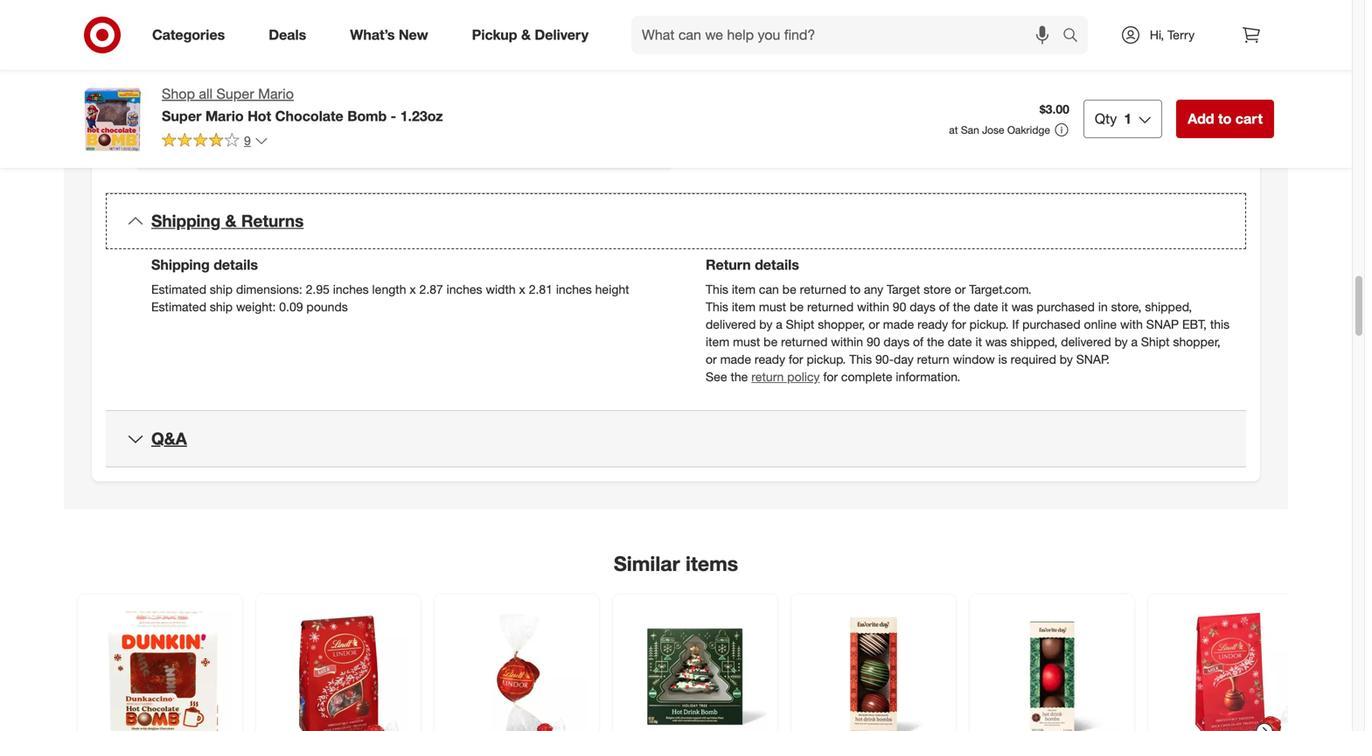 Task type: locate. For each thing, give the bounding box(es) containing it.
ready down store
[[918, 317, 949, 332]]

within
[[857, 299, 890, 314], [831, 334, 864, 349]]

or
[[955, 282, 966, 297], [869, 317, 880, 332], [706, 352, 717, 367]]

1
[[1125, 110, 1132, 127]]

1 horizontal spatial of
[[913, 334, 924, 349]]

mario up 9 link
[[205, 107, 244, 125]]

0 vertical spatial or
[[955, 282, 966, 297]]

of up the day
[[913, 334, 924, 349]]

of left "daily" on the top left of the page
[[250, 133, 262, 150]]

0 vertical spatial a
[[431, 133, 438, 150]]

2 horizontal spatial a
[[1132, 334, 1138, 349]]

estimated
[[151, 282, 206, 297], [151, 299, 206, 314]]

a right on
[[431, 133, 438, 150]]

ship left dimensions: on the top
[[210, 282, 233, 297]]

for up "policy"
[[789, 352, 804, 367]]

this
[[706, 282, 729, 297], [706, 299, 729, 314], [850, 352, 872, 367]]

0 horizontal spatial made
[[721, 352, 752, 367]]

90 down target
[[893, 299, 907, 314]]

0 vertical spatial delivered
[[706, 317, 756, 332]]

0 vertical spatial the
[[953, 299, 971, 314]]

within down any
[[857, 299, 890, 314]]

0 horizontal spatial return
[[752, 369, 784, 384]]

x left 2.81
[[519, 282, 526, 297]]

1 horizontal spatial pickup.
[[970, 317, 1009, 332]]

1 horizontal spatial shopper,
[[1174, 334, 1221, 349]]

0 vertical spatial 90
[[893, 299, 907, 314]]

a
[[431, 133, 438, 150], [776, 317, 783, 332], [1132, 334, 1138, 349]]

2 0% from the top
[[636, 49, 657, 66]]

0 vertical spatial this
[[706, 282, 729, 297]]

it up window
[[976, 334, 983, 349]]

0 vertical spatial shipping
[[151, 211, 221, 231]]

1 horizontal spatial by
[[1060, 352, 1073, 367]]

0 vertical spatial for
[[952, 317, 967, 332]]

weight:
[[236, 299, 276, 314]]

hi,
[[1150, 27, 1165, 42]]

super
[[217, 85, 254, 102], [162, 107, 202, 125]]

details for shipping
[[214, 256, 258, 273]]

pickup
[[472, 26, 518, 43]]

1 shipping from the top
[[151, 211, 221, 231]]

q&a
[[151, 429, 187, 449]]

0 horizontal spatial delivered
[[706, 317, 756, 332]]

1 horizontal spatial shipt
[[1142, 334, 1170, 349]]

days up the day
[[884, 334, 910, 349]]

1 horizontal spatial 90
[[893, 299, 907, 314]]

mario
[[258, 85, 294, 102], [205, 107, 244, 125]]

0 horizontal spatial super
[[162, 107, 202, 125]]

0 vertical spatial return
[[917, 352, 950, 367]]

1 vertical spatial be
[[790, 299, 804, 314]]

1 horizontal spatial details
[[755, 256, 800, 273]]

return left "policy"
[[752, 369, 784, 384]]

is
[[999, 352, 1008, 367]]

mario up hot
[[258, 85, 294, 102]]

or up see on the bottom
[[706, 352, 717, 367]]

delivered up snap. in the right of the page
[[1062, 334, 1112, 349]]

90 up 90-
[[867, 334, 881, 349]]

1 horizontal spatial ready
[[918, 317, 949, 332]]

what's new link
[[335, 16, 450, 54]]

1 horizontal spatial shipped,
[[1146, 299, 1193, 314]]

for up window
[[952, 317, 967, 332]]

purchased right the 'if'
[[1023, 317, 1081, 332]]

new
[[399, 26, 428, 43]]

1 vertical spatial purchased
[[1023, 317, 1081, 332]]

shipt up "policy"
[[786, 317, 815, 332]]

90
[[893, 299, 907, 314], [867, 334, 881, 349]]

date up window
[[948, 334, 973, 349]]

to
[[1219, 110, 1232, 127], [850, 282, 861, 297]]

can
[[759, 282, 779, 297]]

details inside shipping details estimated ship dimensions: 2.95 inches length x 2.87 inches width x 2.81 inches height estimated ship weight: 0.09 pounds
[[214, 256, 258, 273]]

details inside return details this item can be returned to any target store or target.com. this item must be returned within 90 days of the date it was purchased in store, shipped, delivered by a shipt shopper, or made ready for pickup. if purchased online with snap ebt, this item must be returned within 90 days of the date it was shipped, delivered by a shipt shopper, or made ready for pickup. this 90-day return window is required by snap. see the return policy for complete information.
[[755, 256, 800, 273]]

details
[[214, 256, 258, 273], [755, 256, 800, 273]]

estimated left 'weight:'
[[151, 299, 206, 314]]

& right pickup
[[521, 26, 531, 43]]

ship left 'weight:'
[[210, 299, 233, 314]]

0 horizontal spatial the
[[731, 369, 748, 384]]

of down store
[[939, 299, 950, 314]]

1 vertical spatial delivered
[[1062, 334, 1112, 349]]

0 vertical spatial ship
[[210, 282, 233, 297]]

item
[[732, 282, 756, 297], [732, 299, 756, 314], [706, 334, 730, 349]]

1 vertical spatial shipping
[[151, 256, 210, 273]]

1 x from the left
[[410, 282, 416, 297]]

was up is
[[986, 334, 1008, 349]]

made
[[883, 317, 915, 332], [721, 352, 752, 367]]

0 horizontal spatial date
[[948, 334, 973, 349]]

it down target.com. at right top
[[1002, 299, 1009, 314]]

or right store
[[955, 282, 966, 297]]

1 details from the left
[[214, 256, 258, 273]]

based
[[368, 133, 407, 150]]

or down any
[[869, 317, 880, 332]]

the
[[953, 299, 971, 314], [927, 334, 945, 349], [731, 369, 748, 384]]

2 vertical spatial or
[[706, 352, 717, 367]]

holiday milk chocolate colored hot drink bombs (3 ct) - 3.17oz - favorite day™ image
[[981, 605, 1124, 731]]

be
[[783, 282, 797, 297], [790, 299, 804, 314], [764, 334, 778, 349]]

any
[[864, 282, 884, 297]]

d
[[218, 18, 229, 35]]

item left can
[[732, 282, 756, 297]]

0 vertical spatial date
[[974, 299, 999, 314]]

shipt
[[786, 317, 815, 332], [1142, 334, 1170, 349]]

1 horizontal spatial mario
[[258, 85, 294, 102]]

a down can
[[776, 317, 783, 332]]

shipped, up required
[[1011, 334, 1058, 349]]

bomb
[[348, 107, 387, 125]]

2 horizontal spatial for
[[952, 317, 967, 332]]

2.87
[[420, 282, 443, 297]]

1 horizontal spatial to
[[1219, 110, 1232, 127]]

2 shipping from the top
[[151, 256, 210, 273]]

1 vertical spatial ready
[[755, 352, 786, 367]]

1 horizontal spatial made
[[883, 317, 915, 332]]

0 vertical spatial it
[[1002, 299, 1009, 314]]

& inside dropdown button
[[225, 211, 237, 231]]

for right "policy"
[[824, 369, 838, 384]]

must up return policy link
[[733, 334, 761, 349]]

the right see on the bottom
[[731, 369, 748, 384]]

1 horizontal spatial super
[[217, 85, 254, 102]]

return up information.
[[917, 352, 950, 367]]

shipped,
[[1146, 299, 1193, 314], [1011, 334, 1058, 349]]

1 vertical spatial &
[[225, 211, 237, 231]]

holiday tree hot drink bomb - 1.6oz - favorite day™ image
[[624, 605, 767, 731]]

0 horizontal spatial shipt
[[786, 317, 815, 332]]

lindt holiday milk chocolate bag - 15.2oz image
[[267, 605, 410, 731]]

0 horizontal spatial to
[[850, 282, 861, 297]]

details up dimensions: on the top
[[214, 256, 258, 273]]

ship
[[210, 282, 233, 297], [210, 299, 233, 314]]

0 vertical spatial 0%
[[636, 18, 657, 35]]

2 horizontal spatial or
[[955, 282, 966, 297]]

&
[[521, 26, 531, 43], [225, 211, 237, 231]]

cart
[[1236, 110, 1263, 127]]

0 horizontal spatial ready
[[755, 352, 786, 367]]

qty 1
[[1095, 110, 1132, 127]]

within up complete
[[831, 334, 864, 349]]

made down target
[[883, 317, 915, 332]]

a down with
[[1132, 334, 1138, 349]]

0 vertical spatial to
[[1219, 110, 1232, 127]]

holiday hot chocolate drink bombs - 4.8oz/3ct - favorite day™ image
[[802, 605, 946, 731]]

1 vertical spatial shipped,
[[1011, 334, 1058, 349]]

pickup.
[[970, 317, 1009, 332], [807, 352, 846, 367]]

0 vertical spatial pickup.
[[970, 317, 1009, 332]]

0 horizontal spatial shopper,
[[818, 317, 866, 332]]

2 details from the left
[[755, 256, 800, 273]]

x left 2.87
[[410, 282, 416, 297]]

days down store
[[910, 299, 936, 314]]

0 horizontal spatial by
[[760, 317, 773, 332]]

inches
[[333, 282, 369, 297], [447, 282, 483, 297], [556, 282, 592, 297]]

2 estimated from the top
[[151, 299, 206, 314]]

purchased left in
[[1037, 299, 1095, 314]]

delivered up see on the bottom
[[706, 317, 756, 332]]

ready up return policy link
[[755, 352, 786, 367]]

0 horizontal spatial mario
[[205, 107, 244, 125]]

shipping down *
[[151, 211, 221, 231]]

2,000
[[442, 133, 477, 150]]

& left returns
[[225, 211, 237, 231]]

daily
[[266, 133, 296, 150]]

shipt down snap
[[1142, 334, 1170, 349]]

1 horizontal spatial or
[[869, 317, 880, 332]]

it
[[1002, 299, 1009, 314], [976, 334, 983, 349]]

pickup. left the 'if'
[[970, 317, 1009, 332]]

shopper, down the ebt,
[[1174, 334, 1221, 349]]

1 vertical spatial shipt
[[1142, 334, 1170, 349]]

1 horizontal spatial the
[[927, 334, 945, 349]]

iron
[[164, 80, 191, 97]]

1 horizontal spatial a
[[776, 317, 783, 332]]

super down shop
[[162, 107, 202, 125]]

by down can
[[760, 317, 773, 332]]

1 vertical spatial of
[[939, 299, 950, 314]]

by left snap. in the right of the page
[[1060, 352, 1073, 367]]

0 vertical spatial of
[[250, 133, 262, 150]]

2 horizontal spatial by
[[1115, 334, 1128, 349]]

shipped, up snap
[[1146, 299, 1193, 314]]

details up can
[[755, 256, 800, 273]]

target
[[887, 282, 921, 297]]

was up the 'if'
[[1012, 299, 1034, 314]]

0 vertical spatial shopper,
[[818, 317, 866, 332]]

by down with
[[1115, 334, 1128, 349]]

in
[[1099, 299, 1108, 314]]

1 vertical spatial to
[[850, 282, 861, 297]]

details for return
[[755, 256, 800, 273]]

must down can
[[759, 299, 787, 314]]

0 horizontal spatial was
[[986, 334, 1008, 349]]

2 vertical spatial returned
[[781, 334, 828, 349]]

image of super mario hot chocolate bomb - 1.23oz image
[[78, 84, 148, 154]]

inches right 2.81
[[556, 282, 592, 297]]

inches up pounds
[[333, 282, 369, 297]]

pickup. up "policy"
[[807, 352, 846, 367]]

chocolate
[[275, 107, 344, 125]]

1 vertical spatial 0%
[[636, 49, 657, 66]]

made up see on the bottom
[[721, 352, 752, 367]]

1 vertical spatial by
[[1115, 334, 1128, 349]]

the down target.com. at right top
[[953, 299, 971, 314]]

0 horizontal spatial details
[[214, 256, 258, 273]]

super right all
[[217, 85, 254, 102]]

shipping inside shipping details estimated ship dimensions: 2.95 inches length x 2.87 inches width x 2.81 inches height estimated ship weight: 0.09 pounds
[[151, 256, 210, 273]]

returned
[[800, 282, 847, 297], [808, 299, 854, 314], [781, 334, 828, 349]]

2 vertical spatial a
[[1132, 334, 1138, 349]]

2 vertical spatial of
[[913, 334, 924, 349]]

estimated down shipping & returns
[[151, 282, 206, 297]]

item up see on the bottom
[[706, 334, 730, 349]]

1 vertical spatial or
[[869, 317, 880, 332]]

0 horizontal spatial &
[[225, 211, 237, 231]]

1 estimated from the top
[[151, 282, 206, 297]]

to left any
[[850, 282, 861, 297]]

dimensions:
[[236, 282, 303, 297]]

1 vertical spatial ship
[[210, 299, 233, 314]]

be right can
[[783, 282, 797, 297]]

1 vertical spatial return
[[752, 369, 784, 384]]

0 horizontal spatial x
[[410, 282, 416, 297]]

pounds
[[307, 299, 348, 314]]

the up information.
[[927, 334, 945, 349]]

deals
[[269, 26, 306, 43]]

x
[[410, 282, 416, 297], [519, 282, 526, 297]]

must
[[759, 299, 787, 314], [733, 334, 761, 349]]

hi, terry
[[1150, 27, 1195, 42]]

length
[[372, 282, 406, 297]]

1 vertical spatial 90
[[867, 334, 881, 349]]

date
[[974, 299, 999, 314], [948, 334, 973, 349]]

0 horizontal spatial inches
[[333, 282, 369, 297]]

1 ship from the top
[[210, 282, 233, 297]]

qty
[[1095, 110, 1118, 127]]

inches right 2.87
[[447, 282, 483, 297]]

shopper,
[[818, 317, 866, 332], [1174, 334, 1221, 349]]

3 inches from the left
[[556, 282, 592, 297]]

date down target.com. at right top
[[974, 299, 999, 314]]

shipping inside dropdown button
[[151, 211, 221, 231]]

be up "policy"
[[790, 299, 804, 314]]

shipping
[[151, 211, 221, 231], [151, 256, 210, 273]]

shipping for shipping details estimated ship dimensions: 2.95 inches length x 2.87 inches width x 2.81 inches height estimated ship weight: 0.09 pounds
[[151, 256, 210, 273]]

store
[[924, 282, 952, 297]]

days
[[910, 299, 936, 314], [884, 334, 910, 349]]

shipping down shipping & returns
[[151, 256, 210, 273]]

q&a button
[[106, 411, 1247, 467]]

ready
[[918, 317, 949, 332], [755, 352, 786, 367]]

item down return
[[732, 299, 756, 314]]

be up return policy link
[[764, 334, 778, 349]]

0 vertical spatial must
[[759, 299, 787, 314]]

to right add
[[1219, 110, 1232, 127]]

shopper, down any
[[818, 317, 866, 332]]

0 vertical spatial shipped,
[[1146, 299, 1193, 314]]



Task type: vqa. For each thing, say whether or not it's contained in the screenshot.
Animal's the cart
no



Task type: describe. For each thing, give the bounding box(es) containing it.
1 horizontal spatial for
[[824, 369, 838, 384]]

9
[[244, 133, 251, 148]]

store,
[[1112, 299, 1142, 314]]

items
[[686, 552, 739, 576]]

2 x from the left
[[519, 282, 526, 297]]

0 horizontal spatial 90
[[867, 334, 881, 349]]

if
[[1013, 317, 1019, 332]]

at san jose oakridge
[[950, 123, 1051, 136]]

returns
[[241, 211, 304, 231]]

1 vertical spatial must
[[733, 334, 761, 349]]

& for pickup
[[521, 26, 531, 43]]

2 ship from the top
[[210, 299, 233, 314]]

diet.
[[527, 133, 554, 150]]

1 inches from the left
[[333, 282, 369, 297]]

1.23oz
[[400, 107, 443, 125]]

online
[[1085, 317, 1117, 332]]

width
[[486, 282, 516, 297]]

calorie
[[481, 133, 523, 150]]

vitamin d
[[164, 18, 229, 35]]

snap.
[[1077, 352, 1110, 367]]

0 horizontal spatial shipped,
[[1011, 334, 1058, 349]]

1 horizontal spatial it
[[1002, 299, 1009, 314]]

shipping & returns
[[151, 211, 304, 231]]

dunkin hot chocolate bomb - 1.6oz image
[[88, 605, 232, 731]]

1 vertical spatial mario
[[205, 107, 244, 125]]

1 vertical spatial made
[[721, 352, 752, 367]]

1 horizontal spatial was
[[1012, 299, 1034, 314]]

1 vertical spatial this
[[706, 299, 729, 314]]

shipping for shipping & returns
[[151, 211, 221, 231]]

2.81
[[529, 282, 553, 297]]

at
[[950, 123, 958, 136]]

policy
[[788, 369, 820, 384]]

add to cart
[[1188, 110, 1263, 127]]

1 vertical spatial days
[[884, 334, 910, 349]]

what's new
[[350, 26, 428, 43]]

return
[[706, 256, 751, 273]]

target.com.
[[970, 282, 1032, 297]]

hot
[[248, 107, 271, 125]]

to inside return details this item can be returned to any target store or target.com. this item must be returned within 90 days of the date it was purchased in store, shipped, delivered by a shipt shopper, or made ready for pickup. if purchased online with snap ebt, this item must be returned within 90 days of the date it was shipped, delivered by a shipt shopper, or made ready for pickup. this 90-day return window is required by snap. see the return policy for complete information.
[[850, 282, 861, 297]]

2 vertical spatial item
[[706, 334, 730, 349]]

2 vertical spatial be
[[764, 334, 778, 349]]

shop
[[162, 85, 195, 102]]

similar
[[614, 552, 680, 576]]

what's
[[350, 26, 395, 43]]

1 vertical spatial was
[[986, 334, 1008, 349]]

height
[[595, 282, 630, 297]]

1 0% from the top
[[636, 18, 657, 35]]

0 horizontal spatial it
[[976, 334, 983, 349]]

add
[[1188, 110, 1215, 127]]

categories
[[152, 26, 225, 43]]

all
[[199, 85, 213, 102]]

2 horizontal spatial of
[[939, 299, 950, 314]]

1 horizontal spatial delivered
[[1062, 334, 1112, 349]]

2.95
[[306, 282, 330, 297]]

0 vertical spatial be
[[783, 282, 797, 297]]

1 vertical spatial returned
[[808, 299, 854, 314]]

0 vertical spatial shipt
[[786, 317, 815, 332]]

san
[[961, 123, 980, 136]]

day
[[894, 352, 914, 367]]

$3.00
[[1040, 102, 1070, 117]]

jose
[[983, 123, 1005, 136]]

pickup & delivery link
[[457, 16, 611, 54]]

0 vertical spatial item
[[732, 282, 756, 297]]

window
[[953, 352, 995, 367]]

potassium
[[164, 112, 235, 129]]

0 vertical spatial within
[[857, 299, 890, 314]]

0 horizontal spatial or
[[706, 352, 717, 367]]

return policy link
[[752, 369, 820, 384]]

1 vertical spatial super
[[162, 107, 202, 125]]

terry
[[1168, 27, 1195, 42]]

1 vertical spatial for
[[789, 352, 804, 367]]

search button
[[1055, 16, 1097, 58]]

2 vertical spatial by
[[1060, 352, 1073, 367]]

1 horizontal spatial date
[[974, 299, 999, 314]]

categories link
[[137, 16, 247, 54]]

lindor holiday milk maxi ball - 8.8oz image
[[445, 605, 589, 731]]

1 vertical spatial item
[[732, 299, 756, 314]]

shop all super mario super mario hot chocolate bomb - 1.23oz
[[162, 85, 443, 125]]

*
[[165, 133, 170, 150]]

2 vertical spatial this
[[850, 352, 872, 367]]

search
[[1055, 28, 1097, 45]]

0 vertical spatial mario
[[258, 85, 294, 102]]

2 inches from the left
[[447, 282, 483, 297]]

pickup & delivery
[[472, 26, 589, 43]]

see
[[706, 369, 728, 384]]

1 vertical spatial the
[[927, 334, 945, 349]]

2 vertical spatial the
[[731, 369, 748, 384]]

1 vertical spatial date
[[948, 334, 973, 349]]

on
[[411, 133, 427, 150]]

0 vertical spatial purchased
[[1037, 299, 1095, 314]]

shipping details estimated ship dimensions: 2.95 inches length x 2.87 inches width x 2.81 inches height estimated ship weight: 0.09 pounds
[[151, 256, 630, 314]]

1 vertical spatial shopper,
[[1174, 334, 1221, 349]]

0 horizontal spatial a
[[431, 133, 438, 150]]

deals link
[[254, 16, 328, 54]]

shipping & returns button
[[106, 193, 1247, 249]]

are
[[345, 133, 364, 150]]

1 vertical spatial a
[[776, 317, 783, 332]]

lindt lindor holiday milk chocolate truffles - 0.8oz image
[[1159, 605, 1303, 731]]

oakridge
[[1008, 123, 1051, 136]]

delivery
[[535, 26, 589, 43]]

add to cart button
[[1177, 100, 1275, 138]]

What can we help you find? suggestions appear below search field
[[632, 16, 1067, 54]]

0 horizontal spatial of
[[250, 133, 262, 150]]

0.09
[[279, 299, 303, 314]]

90-
[[876, 352, 894, 367]]

percentage
[[174, 133, 246, 150]]

similar items
[[614, 552, 739, 576]]

required
[[1011, 352, 1057, 367]]

this
[[1211, 317, 1230, 332]]

* percentage of daily values are based on a 2,000 calorie diet.
[[165, 133, 554, 150]]

snap
[[1147, 317, 1179, 332]]

0 vertical spatial returned
[[800, 282, 847, 297]]

-
[[391, 107, 396, 125]]

0 horizontal spatial pickup.
[[807, 352, 846, 367]]

values
[[300, 133, 341, 150]]

1 vertical spatial within
[[831, 334, 864, 349]]

0 vertical spatial super
[[217, 85, 254, 102]]

& for shipping
[[225, 211, 237, 231]]

with
[[1121, 317, 1143, 332]]

vitamin
[[164, 18, 215, 35]]

ebt,
[[1183, 317, 1207, 332]]

9 link
[[162, 132, 268, 152]]

1 horizontal spatial return
[[917, 352, 950, 367]]

complete
[[842, 369, 893, 384]]

0 vertical spatial days
[[910, 299, 936, 314]]

to inside button
[[1219, 110, 1232, 127]]

return details this item can be returned to any target store or target.com. this item must be returned within 90 days of the date it was purchased in store, shipped, delivered by a shipt shopper, or made ready for pickup. if purchased online with snap ebt, this item must be returned within 90 days of the date it was shipped, delivered by a shipt shopper, or made ready for pickup. this 90-day return window is required by snap. see the return policy for complete information.
[[706, 256, 1230, 384]]

information.
[[896, 369, 961, 384]]

0 vertical spatial made
[[883, 317, 915, 332]]



